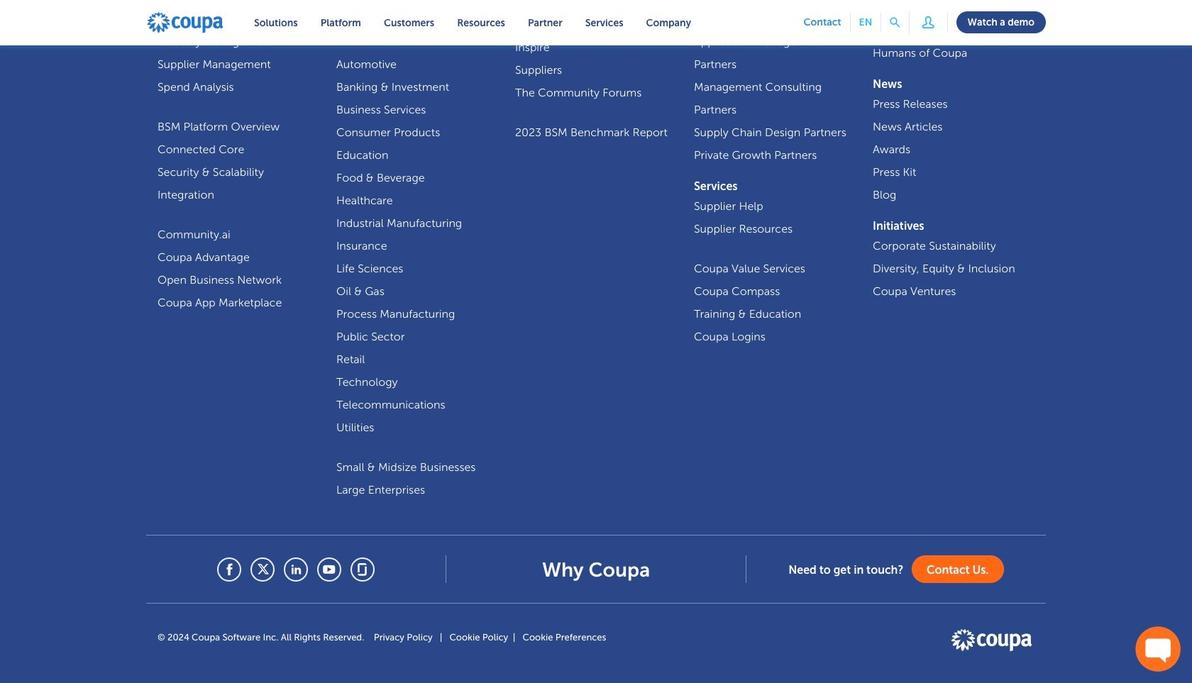 Task type: locate. For each thing, give the bounding box(es) containing it.
youtube image
[[319, 559, 340, 581]]

platform_user_centric image
[[918, 12, 939, 32]]

twitter image
[[252, 559, 273, 581]]



Task type: describe. For each thing, give the bounding box(es) containing it.
glassdoor image
[[352, 559, 373, 581]]

linkedin image
[[285, 559, 307, 581]]

facebook image
[[219, 559, 240, 581]]

home image
[[146, 11, 224, 34]]

mag glass image
[[890, 18, 900, 28]]



